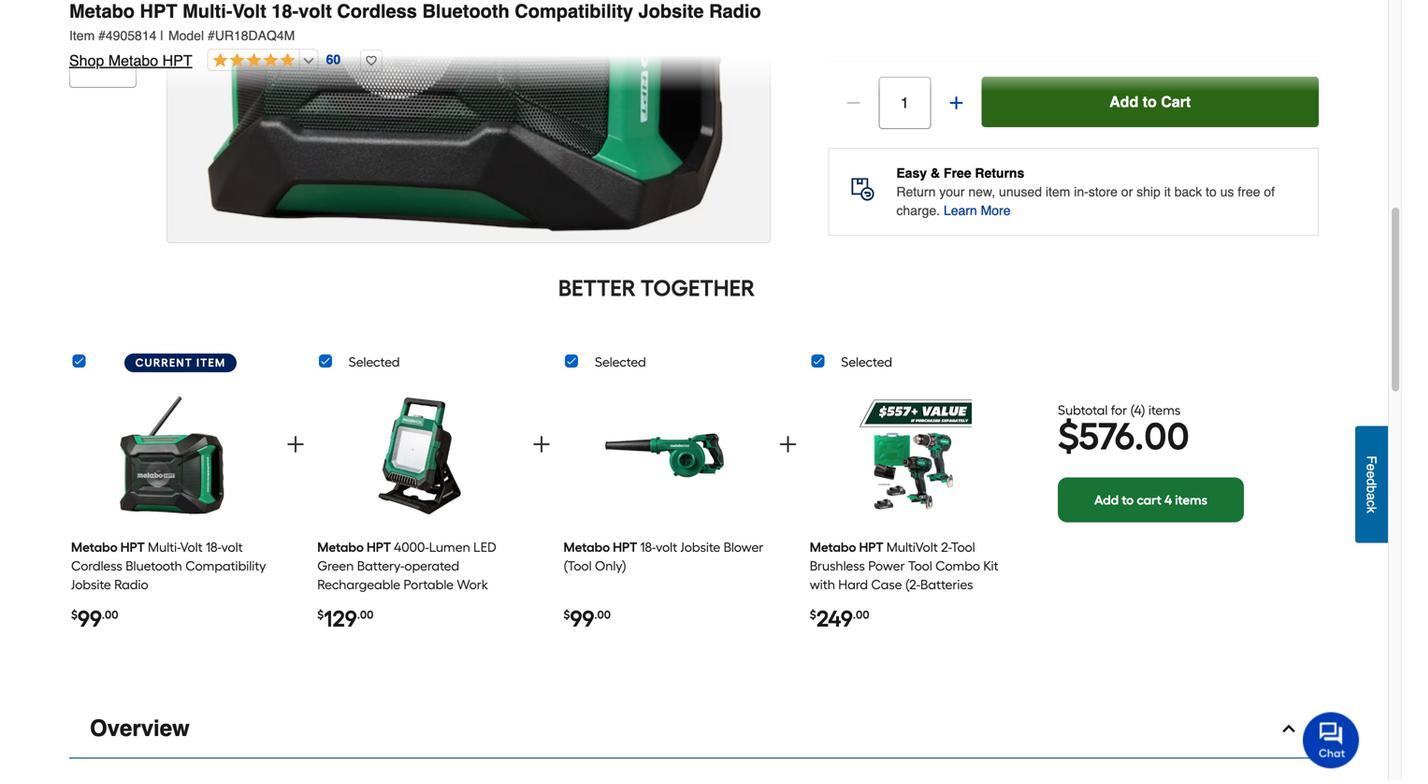 Task type: vqa. For each thing, say whether or not it's contained in the screenshot.


Task type: locate. For each thing, give the bounding box(es) containing it.
0 vertical spatial 4
[[1135, 402, 1142, 418]]

4
[[1135, 402, 1142, 418], [1165, 492, 1173, 508]]

b
[[1365, 486, 1380, 493]]

e up d
[[1365, 464, 1380, 471]]

cordless
[[337, 0, 417, 22], [71, 558, 122, 574]]

metabo inside "129" list item
[[317, 539, 364, 555]]

free
[[1238, 184, 1261, 199]]

plus image for 129
[[531, 433, 553, 456]]

unused
[[999, 184, 1042, 199]]

1 vertical spatial 4
[[1165, 492, 1173, 508]]

3 metabo hpt from the left
[[564, 539, 638, 555]]

cordless inside metabo hpt multi-volt 18-volt cordless bluetooth compatibility jobsite radio item # 4905814 | model # ur18daq4m
[[337, 0, 417, 22]]

1 horizontal spatial 18-
[[272, 0, 299, 22]]

ship
[[1137, 184, 1161, 199]]

item
[[1046, 184, 1071, 199]]

f
[[1365, 456, 1380, 464]]

minus image
[[844, 93, 863, 112]]

tool up combo
[[951, 539, 976, 555]]

$ 99 .00 for multi-volt 18-volt cordless bluetooth compatibility jobsite radio
[[71, 605, 118, 632]]

easy
[[897, 165, 927, 180]]

plus image
[[531, 433, 553, 456], [777, 433, 799, 456]]

2 plus image from the left
[[777, 433, 799, 456]]

2 horizontal spatial selected
[[841, 354, 893, 370]]

0 horizontal spatial multi-
[[148, 539, 180, 555]]

2 selected from the left
[[595, 354, 646, 370]]

charge.
[[897, 203, 940, 218]]

2 vertical spatial jobsite
[[71, 577, 111, 593]]

0 vertical spatial multi-
[[183, 0, 232, 22]]

2 99 from the left
[[570, 605, 595, 632]]

0 vertical spatial cordless
[[337, 0, 417, 22]]

2 e from the top
[[1365, 471, 1380, 478]]

metabo hpt 18-volt jobsite blower (tool only) image
[[604, 387, 726, 524]]

1 horizontal spatial to
[[1143, 93, 1157, 110]]

selected
[[349, 354, 400, 370], [595, 354, 646, 370], [841, 354, 893, 370]]

$ inside the $ 249 .00
[[810, 608, 817, 622]]

249
[[817, 605, 853, 632]]

compatibility
[[515, 0, 633, 22], [185, 558, 266, 574]]

2 99 list item from the left
[[564, 381, 766, 658]]

tool
[[951, 539, 976, 555], [908, 558, 933, 574]]

1 vertical spatial volt
[[180, 539, 203, 555]]

0 horizontal spatial volt
[[221, 539, 243, 555]]

subtotal for ( 4 ) items $ 576 .00
[[1058, 402, 1190, 459]]

0 horizontal spatial tool
[[908, 558, 933, 574]]

more
[[981, 203, 1011, 218]]

overview
[[90, 716, 190, 741]]

add
[[1110, 93, 1139, 110], [1095, 492, 1119, 508]]

4 for add to cart 4 items
[[1165, 492, 1173, 508]]

0 vertical spatial radio
[[709, 0, 761, 22]]

d
[[1365, 478, 1380, 486]]

.00 inside $ 129 .00
[[357, 608, 374, 622]]

k
[[1365, 507, 1380, 513]]

1 horizontal spatial multi-
[[183, 0, 232, 22]]

4 right for
[[1135, 402, 1142, 418]]

(
[[1131, 402, 1135, 418]]

items
[[1149, 402, 1181, 418], [1175, 492, 1208, 508]]

metabo for 18-volt jobsite blower (tool only)
[[564, 539, 610, 555]]

0 horizontal spatial 99 list item
[[71, 381, 274, 658]]

compatibility inside 'multi-volt 18-volt cordless bluetooth compatibility jobsite radio'
[[185, 558, 266, 574]]

1 horizontal spatial volt
[[232, 0, 266, 22]]

1 horizontal spatial plus image
[[777, 433, 799, 456]]

# right model
[[208, 28, 215, 43]]

0 horizontal spatial compatibility
[[185, 558, 266, 574]]

metabo inside metabo hpt multi-volt 18-volt cordless bluetooth compatibility jobsite radio item # 4905814 | model # ur18daq4m
[[69, 0, 135, 22]]

metabo hpt  #ur18daq4m image
[[167, 0, 770, 242]]

bluetooth
[[422, 0, 510, 22], [126, 558, 182, 574]]

.00 inside the $ 249 .00
[[853, 608, 870, 622]]

18-volt jobsite blower (tool only)
[[564, 539, 764, 574]]

radio inside metabo hpt multi-volt 18-volt cordless bluetooth compatibility jobsite radio item # 4905814 | model # ur18daq4m
[[709, 0, 761, 22]]

.00 down rechargeable
[[357, 608, 374, 622]]

hpt inside 249 list item
[[859, 539, 884, 555]]

1 vertical spatial add
[[1095, 492, 1119, 508]]

.00 down only) on the left bottom of page
[[595, 608, 611, 622]]

metabo hpt inside 249 list item
[[810, 539, 884, 555]]

0 vertical spatial tool
[[951, 539, 976, 555]]

subtotal
[[1058, 402, 1108, 418]]

metabo
[[69, 0, 135, 22], [108, 52, 158, 69], [71, 539, 118, 555], [317, 539, 364, 555], [564, 539, 610, 555], [810, 539, 856, 555]]

to
[[1143, 93, 1157, 110], [1206, 184, 1217, 199], [1122, 492, 1134, 508]]

metabo inside 249 list item
[[810, 539, 856, 555]]

radio inside 'multi-volt 18-volt cordless bluetooth compatibility jobsite radio'
[[114, 577, 148, 593]]

new,
[[969, 184, 996, 199]]

.00 for 4000-lumen led green battery-operated rechargeable portable work light
[[357, 608, 374, 622]]

plus image
[[947, 93, 966, 112], [284, 433, 307, 456]]

multi- down metabo hpt multi-volt 18-volt cordless bluetooth compatibility jobsite radio image
[[148, 539, 180, 555]]

0 vertical spatial volt
[[232, 0, 266, 22]]

hpt inside "129" list item
[[367, 539, 391, 555]]

0 horizontal spatial to
[[1122, 492, 1134, 508]]

multivolt
[[887, 539, 938, 555]]

charger
[[892, 595, 942, 611]]

kit
[[984, 558, 999, 574]]

combo
[[936, 558, 981, 574]]

$ inside $ 129 .00
[[317, 608, 324, 622]]

0 horizontal spatial 99
[[78, 605, 102, 632]]

0 horizontal spatial $ 99 .00
[[71, 605, 118, 632]]

.00 down hard
[[853, 608, 870, 622]]

.00 for 18-volt jobsite blower (tool only)
[[595, 608, 611, 622]]

hpt for 4000-lumen led green battery-operated rechargeable portable work light
[[367, 539, 391, 555]]

129 list item
[[317, 381, 520, 658]]

1 horizontal spatial bluetooth
[[422, 0, 510, 22]]

1 vertical spatial radio
[[114, 577, 148, 593]]

volt inside the '18-volt jobsite blower (tool only)'
[[656, 539, 678, 555]]

18- inside 'multi-volt 18-volt cordless bluetooth compatibility jobsite radio'
[[206, 539, 221, 555]]

0 horizontal spatial selected
[[349, 354, 400, 370]]

to inside easy & free returns return your new, unused item in-store or ship it back to us free of charge.
[[1206, 184, 1217, 199]]

1 horizontal spatial cordless
[[337, 0, 417, 22]]

2 metabo hpt from the left
[[317, 539, 391, 555]]

3 selected from the left
[[841, 354, 893, 370]]

metabo hpt for cordless
[[71, 539, 145, 555]]

hard
[[839, 577, 868, 593]]

1 metabo hpt from the left
[[71, 539, 145, 555]]

hpt
[[140, 0, 177, 22], [162, 52, 192, 69], [120, 539, 145, 555], [367, 539, 391, 555], [613, 539, 638, 555], [859, 539, 884, 555]]

learn
[[944, 203, 977, 218]]

1 selected from the left
[[349, 354, 400, 370]]

18-
[[272, 0, 299, 22], [206, 539, 221, 555], [640, 539, 656, 555]]

1 vertical spatial jobsite
[[681, 539, 721, 555]]

1 vertical spatial compatibility
[[185, 558, 266, 574]]

99 list item
[[71, 381, 274, 658], [564, 381, 766, 658]]

1 99 list item from the left
[[71, 381, 274, 658]]

model
[[168, 28, 204, 43]]

multi-
[[183, 0, 232, 22], [148, 539, 180, 555]]

4 for subtotal for ( 4 ) items $ 576 .00
[[1135, 402, 1142, 418]]

1 horizontal spatial volt
[[299, 0, 332, 22]]

metabo hpt inside "129" list item
[[317, 539, 391, 555]]

multi- inside metabo hpt multi-volt 18-volt cordless bluetooth compatibility jobsite radio item # 4905814 | model # ur18daq4m
[[183, 0, 232, 22]]

1 99 from the left
[[78, 605, 102, 632]]

2 horizontal spatial to
[[1206, 184, 1217, 199]]

multi-volt 18-volt cordless bluetooth compatibility jobsite radio
[[71, 539, 266, 593]]

(tool
[[564, 558, 592, 574]]

+6 button
[[69, 20, 137, 88]]

0 horizontal spatial #
[[98, 28, 106, 43]]

0 vertical spatial plus image
[[947, 93, 966, 112]]

0 vertical spatial bluetooth
[[422, 0, 510, 22]]

0 horizontal spatial plus image
[[284, 433, 307, 456]]

1 vertical spatial cordless
[[71, 558, 122, 574]]

hpt inside metabo hpt multi-volt 18-volt cordless bluetooth compatibility jobsite radio item # 4905814 | model # ur18daq4m
[[140, 0, 177, 22]]

us
[[1221, 184, 1234, 199]]

1 horizontal spatial compatibility
[[515, 0, 633, 22]]

1 horizontal spatial 99 list item
[[564, 381, 766, 658]]

1 horizontal spatial tool
[[951, 539, 976, 555]]

add inside add to cart 4 items link
[[1095, 492, 1119, 508]]

your
[[940, 184, 965, 199]]

radio
[[709, 0, 761, 22], [114, 577, 148, 593]]

$ for multivolt 2-tool brushless power tool combo kit with hard case (2-batteries included and charger included)
[[810, 608, 817, 622]]

0 horizontal spatial 4
[[1135, 402, 1142, 418]]

hpt for multi-volt 18-volt cordless bluetooth compatibility jobsite radio
[[120, 539, 145, 555]]

metabo hpt for (tool
[[564, 539, 638, 555]]

easy & free returns return your new, unused item in-store or ship it back to us free of charge.
[[897, 165, 1275, 218]]

0 vertical spatial compatibility
[[515, 0, 633, 22]]

Stepper number input field with increment and decrement buttons number field
[[879, 77, 931, 129]]

together
[[641, 274, 755, 302]]

$ 249 .00
[[810, 605, 870, 632]]

2 vertical spatial to
[[1122, 492, 1134, 508]]

2 $ 99 .00 from the left
[[564, 605, 611, 632]]

0 vertical spatial jobsite
[[639, 0, 704, 22]]

with
[[810, 577, 835, 593]]

0 horizontal spatial 18-
[[206, 539, 221, 555]]

1 vertical spatial multi-
[[148, 539, 180, 555]]

add inside add to cart button
[[1110, 93, 1139, 110]]

$ for 18-volt jobsite blower (tool only)
[[564, 608, 570, 622]]

lumen
[[429, 539, 470, 555]]

4 metabo hpt from the left
[[810, 539, 884, 555]]

0 horizontal spatial plus image
[[531, 433, 553, 456]]

1 horizontal spatial $ 99 .00
[[564, 605, 611, 632]]

99
[[78, 605, 102, 632], [570, 605, 595, 632]]

items right )
[[1149, 402, 1181, 418]]

2 horizontal spatial volt
[[656, 539, 678, 555]]

99 for 18-volt jobsite blower (tool only)
[[570, 605, 595, 632]]

0 horizontal spatial cordless
[[71, 558, 122, 574]]

better together heading
[[69, 273, 1244, 303]]

add for add to cart
[[1110, 93, 1139, 110]]

jobsite
[[639, 0, 704, 22], [681, 539, 721, 555], [71, 577, 111, 593]]

jobsite inside metabo hpt multi-volt 18-volt cordless bluetooth compatibility jobsite radio item # 4905814 | model # ur18daq4m
[[639, 0, 704, 22]]

1 vertical spatial bluetooth
[[126, 558, 182, 574]]

0 horizontal spatial radio
[[114, 577, 148, 593]]

1 horizontal spatial #
[[208, 28, 215, 43]]

1 e from the top
[[1365, 464, 1380, 471]]

metabo hpt multi-volt 18-volt cordless bluetooth compatibility jobsite radio image
[[112, 387, 233, 524]]

metabo hpt
[[71, 539, 145, 555], [317, 539, 391, 555], [564, 539, 638, 555], [810, 539, 884, 555]]

1 horizontal spatial 4
[[1165, 492, 1173, 508]]

multi- up model
[[183, 0, 232, 22]]

to inside button
[[1143, 93, 1157, 110]]

$ 99 .00 down 'multi-volt 18-volt cordless bluetooth compatibility jobsite radio'
[[71, 605, 118, 632]]

0 horizontal spatial volt
[[180, 539, 203, 555]]

1 horizontal spatial selected
[[595, 354, 646, 370]]

0 horizontal spatial bluetooth
[[126, 558, 182, 574]]

battery-
[[357, 558, 405, 574]]

work
[[457, 577, 488, 593]]

blower
[[724, 539, 764, 555]]

99 for multi-volt 18-volt cordless bluetooth compatibility jobsite radio
[[78, 605, 102, 632]]

volt inside 'multi-volt 18-volt cordless bluetooth compatibility jobsite radio'
[[221, 539, 243, 555]]

tool up (2-
[[908, 558, 933, 574]]

current
[[135, 356, 193, 369]]

4000-
[[394, 539, 429, 555]]

e
[[1365, 464, 1380, 471], [1365, 471, 1380, 478]]

0 vertical spatial to
[[1143, 93, 1157, 110]]

add to cart 4 items
[[1095, 492, 1208, 508]]

jobsite inside 'multi-volt 18-volt cordless bluetooth compatibility jobsite radio'
[[71, 577, 111, 593]]

items inside "subtotal for ( 4 ) items $ 576 .00"
[[1149, 402, 1181, 418]]

18- inside metabo hpt multi-volt 18-volt cordless bluetooth compatibility jobsite radio item # 4905814 | model # ur18daq4m
[[272, 0, 299, 22]]

1 $ 99 .00 from the left
[[71, 605, 118, 632]]

4 right cart
[[1165, 492, 1173, 508]]

$ 99 .00 down (tool
[[564, 605, 611, 632]]

item
[[196, 356, 226, 369]]

power
[[868, 558, 905, 574]]

heart outline image
[[360, 50, 383, 72]]

# up +6
[[98, 28, 106, 43]]

1 horizontal spatial radio
[[709, 0, 761, 22]]

1 vertical spatial to
[[1206, 184, 1217, 199]]

1 horizontal spatial 99
[[570, 605, 595, 632]]

cart
[[1137, 492, 1162, 508]]

.00
[[1135, 414, 1190, 459], [102, 608, 118, 622], [357, 608, 374, 622], [595, 608, 611, 622], [853, 608, 870, 622]]

items right cart
[[1175, 492, 1208, 508]]

0 vertical spatial add
[[1110, 93, 1139, 110]]

0 vertical spatial items
[[1149, 402, 1181, 418]]

.00 right (
[[1135, 414, 1190, 459]]

4 inside "subtotal for ( 4 ) items $ 576 .00"
[[1135, 402, 1142, 418]]

2 horizontal spatial 18-
[[640, 539, 656, 555]]

1 plus image from the left
[[531, 433, 553, 456]]

.00 for multi-volt 18-volt cordless bluetooth compatibility jobsite radio
[[102, 608, 118, 622]]

.00 down 'multi-volt 18-volt cordless bluetooth compatibility jobsite radio'
[[102, 608, 118, 622]]

volt inside 'multi-volt 18-volt cordless bluetooth compatibility jobsite radio'
[[180, 539, 203, 555]]

e up b
[[1365, 471, 1380, 478]]

or
[[1122, 184, 1133, 199]]

$ 99 .00
[[71, 605, 118, 632], [564, 605, 611, 632]]



Task type: describe. For each thing, give the bounding box(es) containing it.
cart
[[1161, 93, 1191, 110]]

for
[[1111, 402, 1128, 418]]

current item
[[135, 356, 226, 369]]

ur18daq4m
[[215, 28, 295, 43]]

f e e d b a c k
[[1365, 456, 1380, 513]]

add to cart 4 items link
[[1058, 478, 1244, 523]]

metabo hpt 4000-lumen led green battery-operated rechargeable portable work light image
[[358, 387, 480, 524]]

selected for 129
[[349, 354, 400, 370]]

title image
[[74, 0, 132, 7]]

.00 for multivolt 2-tool brushless power tool combo kit with hard case (2-batteries included and charger included)
[[853, 608, 870, 622]]

99 list item for selected
[[564, 381, 766, 658]]

add to cart button
[[982, 77, 1319, 127]]

add for add to cart 4 items
[[1095, 492, 1119, 508]]

hpt for 18-volt jobsite blower (tool only)
[[613, 539, 638, 555]]

&
[[931, 165, 940, 180]]

batteries
[[921, 577, 974, 593]]

metabo for multi-volt 18-volt cordless bluetooth compatibility jobsite radio
[[71, 539, 118, 555]]

plus image for 99
[[777, 433, 799, 456]]

129
[[324, 605, 357, 632]]

metabo hpt multi-volt 18-volt cordless bluetooth compatibility jobsite radio item # 4905814 | model # ur18daq4m
[[69, 0, 761, 43]]

2-
[[941, 539, 951, 555]]

included
[[810, 595, 861, 611]]

metabo for multivolt 2-tool brushless power tool combo kit with hard case (2-batteries included and charger included)
[[810, 539, 856, 555]]

)
[[1142, 402, 1146, 418]]

green
[[317, 558, 354, 574]]

metabo hpt for battery-
[[317, 539, 391, 555]]

item
[[69, 28, 95, 43]]

compatibility inside metabo hpt multi-volt 18-volt cordless bluetooth compatibility jobsite radio item # 4905814 | model # ur18daq4m
[[515, 0, 633, 22]]

60
[[326, 52, 341, 67]]

1 # from the left
[[98, 28, 106, 43]]

$ for 4000-lumen led green battery-operated rechargeable portable work light
[[317, 608, 324, 622]]

$ inside "subtotal for ( 4 ) items $ 576 .00"
[[1058, 414, 1079, 459]]

learn more link
[[944, 201, 1011, 220]]

4000-lumen led green battery-operated rechargeable portable work light
[[317, 539, 497, 611]]

|
[[160, 28, 164, 43]]

light
[[317, 595, 347, 611]]

metabo for 4000-lumen led green battery-operated rechargeable portable work light
[[317, 539, 364, 555]]

1 horizontal spatial plus image
[[947, 93, 966, 112]]

included)
[[945, 595, 1000, 611]]

4.7 stars image
[[208, 52, 295, 70]]

selected for 99
[[595, 354, 646, 370]]

to for add to cart 4 items
[[1122, 492, 1134, 508]]

overview button
[[69, 700, 1319, 759]]

add to cart
[[1110, 93, 1191, 110]]

1 vertical spatial tool
[[908, 558, 933, 574]]

portable
[[404, 577, 454, 593]]

selected for 249
[[841, 354, 893, 370]]

and
[[865, 595, 889, 611]]

chat invite button image
[[1303, 712, 1360, 769]]

metabo hpt multivolt 2-tool brushless power tool combo kit with hard case (2-batteries included and charger included) image
[[851, 387, 972, 524]]

better together
[[559, 274, 755, 302]]

jobsite inside the '18-volt jobsite blower (tool only)'
[[681, 539, 721, 555]]

learn more
[[944, 203, 1011, 218]]

shop
[[69, 52, 104, 69]]

only)
[[595, 558, 627, 574]]

to for add to cart
[[1143, 93, 1157, 110]]

(2-
[[906, 577, 921, 593]]

rechargeable
[[317, 577, 401, 593]]

4905814
[[106, 28, 157, 43]]

+6
[[94, 45, 111, 62]]

volt inside metabo hpt multi-volt 18-volt cordless bluetooth compatibility jobsite radio item # 4905814 | model # ur18daq4m
[[232, 0, 266, 22]]

.00 inside "subtotal for ( 4 ) items $ 576 .00"
[[1135, 414, 1190, 459]]

led
[[474, 539, 497, 555]]

f e e d b a c k button
[[1356, 426, 1389, 543]]

store
[[1089, 184, 1118, 199]]

chevron up image
[[1280, 719, 1299, 738]]

99 list item for current item
[[71, 381, 274, 658]]

$ 129 .00
[[317, 605, 374, 632]]

multivolt 2-tool brushless power tool combo kit with hard case (2-batteries included and charger included)
[[810, 539, 1000, 611]]

item number 4 9 0 5 8 1 4 and model number u r 1 8 d a q 4 m element
[[69, 26, 1319, 45]]

bluetooth inside metabo hpt multi-volt 18-volt cordless bluetooth compatibility jobsite radio item # 4905814 | model # ur18daq4m
[[422, 0, 510, 22]]

2 # from the left
[[208, 28, 215, 43]]

it
[[1165, 184, 1171, 199]]

brushless
[[810, 558, 865, 574]]

return
[[897, 184, 936, 199]]

of
[[1264, 184, 1275, 199]]

multi- inside 'multi-volt 18-volt cordless bluetooth compatibility jobsite radio'
[[148, 539, 180, 555]]

returns
[[975, 165, 1025, 180]]

cordless inside 'multi-volt 18-volt cordless bluetooth compatibility jobsite radio'
[[71, 558, 122, 574]]

$ 99 .00 for 18-volt jobsite blower (tool only)
[[564, 605, 611, 632]]

in-
[[1074, 184, 1089, 199]]

576
[[1079, 414, 1135, 459]]

1 vertical spatial items
[[1175, 492, 1208, 508]]

shop metabo hpt
[[69, 52, 192, 69]]

case
[[871, 577, 902, 593]]

operated
[[405, 558, 459, 574]]

metabo hpt for power
[[810, 539, 884, 555]]

better
[[559, 274, 636, 302]]

bluetooth inside 'multi-volt 18-volt cordless bluetooth compatibility jobsite radio'
[[126, 558, 182, 574]]

back
[[1175, 184, 1202, 199]]

volt inside metabo hpt multi-volt 18-volt cordless bluetooth compatibility jobsite radio item # 4905814 | model # ur18daq4m
[[299, 0, 332, 22]]

1 vertical spatial plus image
[[284, 433, 307, 456]]

c
[[1365, 500, 1380, 507]]

249 list item
[[810, 381, 1013, 658]]

$ for multi-volt 18-volt cordless bluetooth compatibility jobsite radio
[[71, 608, 78, 622]]

18- inside the '18-volt jobsite blower (tool only)'
[[640, 539, 656, 555]]

hpt for multivolt 2-tool brushless power tool combo kit with hard case (2-batteries included and charger included)
[[859, 539, 884, 555]]

free
[[944, 165, 972, 180]]

a
[[1365, 493, 1380, 500]]



